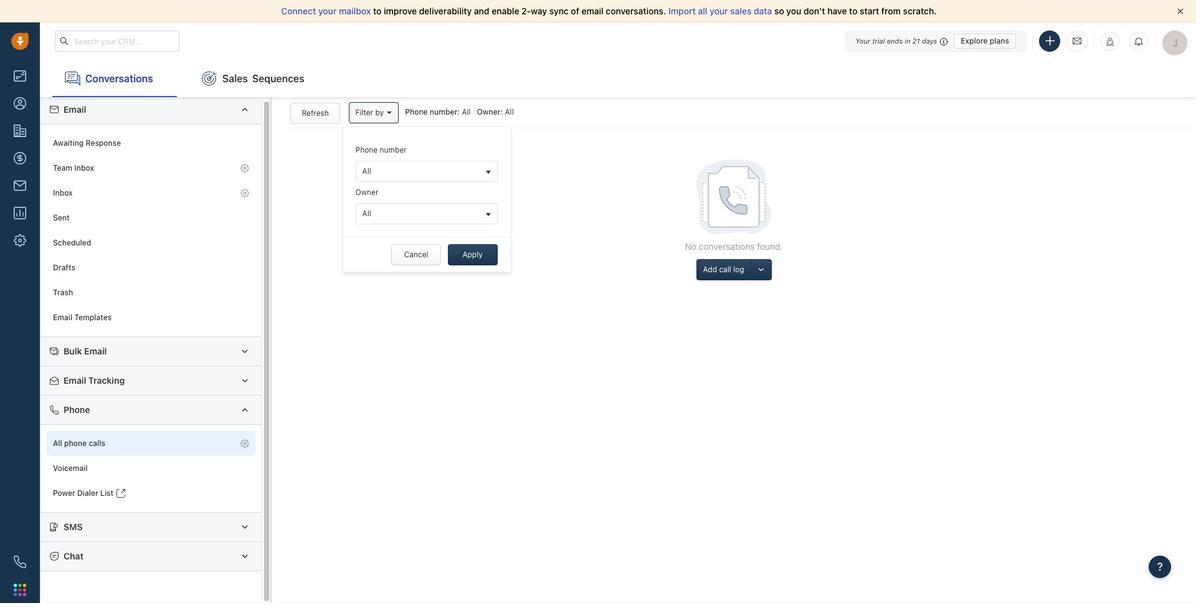 Task type: locate. For each thing, give the bounding box(es) containing it.
refresh button
[[290, 103, 340, 124]]

trash link
[[47, 280, 256, 305]]

trash
[[53, 288, 73, 297]]

1 your from the left
[[318, 6, 337, 16]]

email
[[64, 104, 86, 115], [53, 313, 72, 322], [84, 346, 107, 356], [64, 375, 86, 386]]

connect
[[281, 6, 316, 16]]

1 horizontal spatial to
[[849, 6, 857, 16]]

inbox right team
[[74, 163, 94, 173]]

sales
[[222, 73, 248, 84]]

phone right by
[[405, 107, 428, 117]]

0 vertical spatial all button
[[355, 161, 497, 182]]

0 horizontal spatial number
[[380, 145, 407, 155]]

email up awaiting
[[64, 104, 86, 115]]

days
[[922, 36, 937, 45]]

conversations link
[[52, 60, 177, 97]]

1 horizontal spatial phone
[[355, 145, 378, 155]]

2 horizontal spatial phone
[[405, 107, 428, 117]]

tab list
[[40, 60, 1196, 97]]

2 your from the left
[[710, 6, 728, 16]]

filter by
[[355, 108, 384, 117]]

phone for phone number
[[355, 145, 378, 155]]

all
[[462, 107, 471, 117], [505, 107, 514, 117], [362, 166, 371, 176], [362, 209, 371, 218], [53, 439, 62, 448]]

2 vertical spatial phone
[[64, 404, 90, 415]]

Search your CRM... text field
[[55, 31, 179, 52]]

apply button
[[448, 244, 497, 265]]

have
[[827, 6, 847, 16]]

drafts
[[53, 263, 75, 272]]

1 vertical spatial number
[[380, 145, 407, 155]]

inbox link
[[47, 181, 256, 206]]

found.
[[757, 241, 783, 252]]

scheduled
[[53, 238, 91, 248]]

filter
[[355, 108, 373, 117]]

voicemail
[[53, 464, 88, 473]]

number
[[430, 107, 457, 117], [380, 145, 407, 155]]

email down the bulk
[[64, 375, 86, 386]]

scheduled link
[[47, 230, 256, 255]]

team inbox
[[53, 163, 94, 173]]

all button up cancel
[[355, 203, 497, 224]]

power
[[53, 489, 75, 498]]

email tracking
[[64, 375, 125, 386]]

to right mailbox
[[373, 6, 381, 16]]

21
[[912, 36, 920, 45]]

all phone calls
[[53, 439, 105, 448]]

from
[[881, 6, 901, 16]]

log
[[733, 265, 744, 274]]

refresh
[[302, 108, 329, 118]]

0 horizontal spatial :
[[457, 107, 460, 117]]

dialer
[[77, 489, 98, 498]]

1 vertical spatial all button
[[355, 203, 497, 224]]

your
[[855, 36, 870, 45]]

ends
[[887, 36, 903, 45]]

0 vertical spatial number
[[430, 107, 457, 117]]

0 horizontal spatial to
[[373, 6, 381, 16]]

team inbox link
[[47, 156, 256, 181]]

chat
[[64, 551, 83, 561]]

import all your sales data link
[[668, 6, 774, 16]]

2 all button from the top
[[355, 203, 497, 224]]

owner
[[477, 107, 501, 117], [355, 188, 378, 197]]

tracking
[[88, 375, 125, 386]]

your right "all" on the top of page
[[710, 6, 728, 16]]

your left mailbox
[[318, 6, 337, 16]]

inbox
[[74, 163, 94, 173], [53, 188, 73, 198]]

connect your mailbox link
[[281, 6, 373, 16]]

scratch.
[[903, 6, 937, 16]]

filter by button
[[349, 102, 399, 124]]

email down trash
[[53, 313, 72, 322]]

0 vertical spatial phone
[[405, 107, 428, 117]]

0 vertical spatial inbox
[[74, 163, 94, 173]]

send email image
[[1073, 36, 1081, 46]]

templates
[[74, 313, 112, 322]]

number for phone number : all owner : all
[[430, 107, 457, 117]]

0 horizontal spatial owner
[[355, 188, 378, 197]]

awaiting response link
[[47, 131, 256, 156]]

add call log
[[703, 265, 744, 274]]

1 horizontal spatial your
[[710, 6, 728, 16]]

1 horizontal spatial inbox
[[74, 163, 94, 173]]

inbox down team
[[53, 188, 73, 198]]

:
[[457, 107, 460, 117], [501, 107, 503, 117]]

1 to from the left
[[373, 6, 381, 16]]

0 horizontal spatial your
[[318, 6, 337, 16]]

cancel button
[[391, 244, 441, 265]]

all button down phone number
[[355, 161, 497, 182]]

1 horizontal spatial :
[[501, 107, 503, 117]]

2 : from the left
[[501, 107, 503, 117]]

1 vertical spatial owner
[[355, 188, 378, 197]]

1 vertical spatial inbox
[[53, 188, 73, 198]]

response
[[86, 139, 121, 148]]

import
[[668, 6, 696, 16]]

email templates
[[53, 313, 112, 322]]

plans
[[990, 36, 1009, 45]]

close image
[[1177, 8, 1184, 14]]

don't
[[804, 6, 825, 16]]

2-
[[521, 6, 531, 16]]

1 horizontal spatial number
[[430, 107, 457, 117]]

data
[[754, 6, 772, 16]]

phone
[[405, 107, 428, 117], [355, 145, 378, 155], [64, 404, 90, 415]]

to left start
[[849, 6, 857, 16]]

phone element
[[7, 549, 32, 574]]

phone number
[[355, 145, 407, 155]]

1 all button from the top
[[355, 161, 497, 182]]

0 horizontal spatial phone
[[64, 404, 90, 415]]

2 to from the left
[[849, 6, 857, 16]]

apply
[[462, 250, 483, 259]]

1 vertical spatial phone
[[355, 145, 378, 155]]

sales sequences link
[[189, 60, 317, 97]]

phone down filter
[[355, 145, 378, 155]]

phone up phone
[[64, 404, 90, 415]]

0 vertical spatial owner
[[477, 107, 501, 117]]

to
[[373, 6, 381, 16], [849, 6, 857, 16]]

list
[[100, 489, 113, 498]]

0 horizontal spatial inbox
[[53, 188, 73, 198]]

all button
[[355, 161, 497, 182], [355, 203, 497, 224]]

explore plans link
[[954, 33, 1016, 48]]

number for phone number
[[380, 145, 407, 155]]

all inside all phone calls 'link'
[[53, 439, 62, 448]]

1 horizontal spatial owner
[[477, 107, 501, 117]]

and
[[474, 6, 489, 16]]



Task type: describe. For each thing, give the bounding box(es) containing it.
enable
[[492, 6, 519, 16]]

call
[[719, 265, 731, 274]]

bulk
[[64, 346, 82, 356]]

sync
[[549, 6, 569, 16]]

awaiting response
[[53, 139, 121, 148]]

of
[[571, 6, 579, 16]]

improve
[[384, 6, 417, 16]]

trial
[[872, 36, 885, 45]]

add
[[703, 265, 717, 274]]

phone
[[64, 439, 87, 448]]

you
[[786, 6, 801, 16]]

add call log button
[[696, 259, 750, 280]]

sent link
[[47, 206, 256, 230]]

cancel
[[404, 250, 428, 259]]

sales sequences
[[222, 73, 304, 84]]

sms
[[64, 521, 83, 532]]

all button for phone number
[[355, 161, 497, 182]]

conversations
[[85, 73, 153, 84]]

phone number : all owner : all
[[405, 107, 514, 117]]

phone for phone number : all owner : all
[[405, 107, 428, 117]]

explore plans
[[961, 36, 1009, 45]]

calls
[[89, 439, 105, 448]]

so
[[774, 6, 784, 16]]

conversations.
[[606, 6, 666, 16]]

phone for phone
[[64, 404, 90, 415]]

tab list containing conversations
[[40, 60, 1196, 97]]

freshworks switcher image
[[14, 584, 26, 596]]

conversations
[[699, 241, 755, 252]]

bulk email
[[64, 346, 107, 356]]

all button for owner
[[355, 203, 497, 224]]

start
[[860, 6, 879, 16]]

explore
[[961, 36, 988, 45]]

deliverability
[[419, 6, 472, 16]]

phone image
[[14, 556, 26, 568]]

connect your mailbox to improve deliverability and enable 2-way sync of email conversations. import all your sales data so you don't have to start from scratch.
[[281, 6, 937, 16]]

by
[[375, 108, 384, 117]]

email for email tracking
[[64, 375, 86, 386]]

voicemail link
[[47, 456, 256, 481]]

email
[[582, 6, 603, 16]]

what's new image
[[1106, 37, 1114, 46]]

all
[[698, 6, 707, 16]]

email for email templates
[[53, 313, 72, 322]]

mailbox
[[339, 6, 371, 16]]

sent
[[53, 213, 70, 223]]

1 : from the left
[[457, 107, 460, 117]]

drafts link
[[47, 255, 256, 280]]

all phone calls link
[[47, 431, 256, 456]]

power dialer list link
[[47, 481, 256, 506]]

power dialer list
[[53, 489, 113, 498]]

way
[[531, 6, 547, 16]]

email for email
[[64, 104, 86, 115]]

no conversations found.
[[685, 241, 783, 252]]

sequences
[[252, 73, 304, 84]]

awaiting
[[53, 139, 84, 148]]

in
[[905, 36, 911, 45]]

email templates link
[[47, 305, 256, 330]]

team
[[53, 163, 72, 173]]

sales
[[730, 6, 751, 16]]

your trial ends in 21 days
[[855, 36, 937, 45]]

email right the bulk
[[84, 346, 107, 356]]

no
[[685, 241, 696, 252]]



